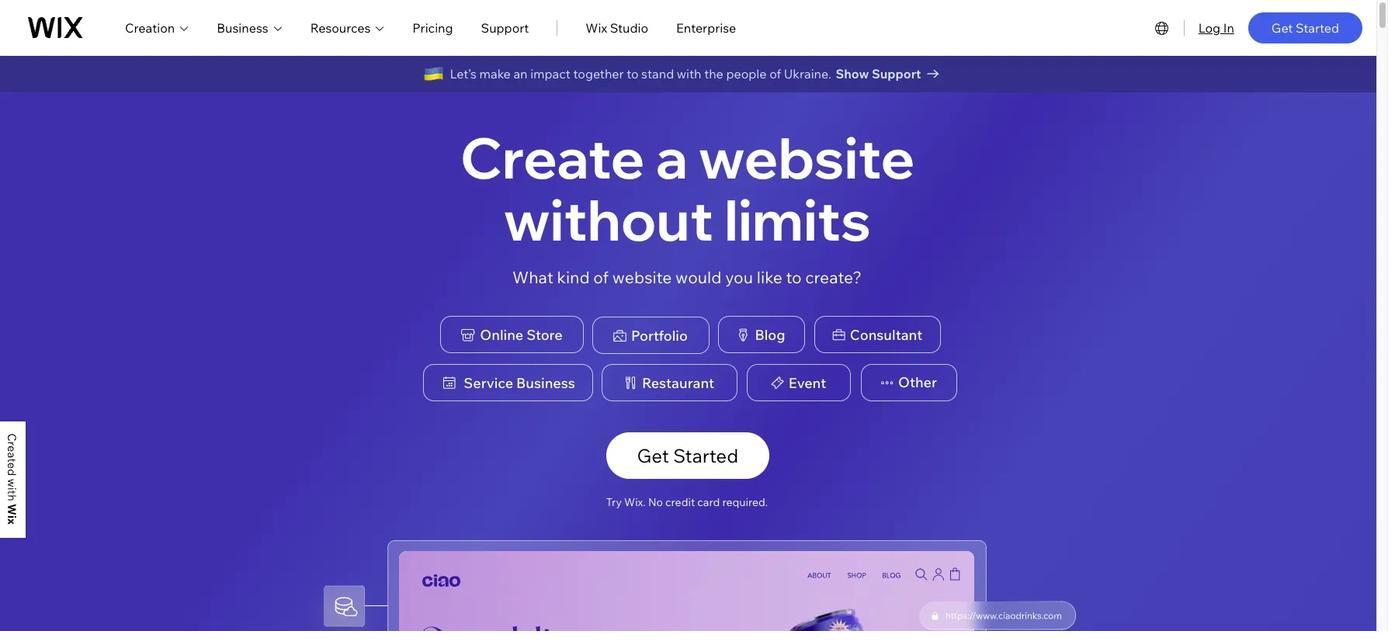 Task type: vqa. For each thing, say whether or not it's contained in the screenshot.
our
no



Task type: locate. For each thing, give the bounding box(es) containing it.
creation
[[125, 20, 175, 35]]

0 horizontal spatial website
[[613, 267, 672, 287]]

with
[[677, 66, 702, 82]]

0 horizontal spatial of
[[594, 267, 609, 287]]

portfolio button
[[592, 317, 709, 354]]

what
[[513, 267, 554, 287]]

0 vertical spatial business
[[217, 20, 268, 35]]

to left stand on the left of page
[[627, 66, 639, 82]]

started
[[1296, 20, 1340, 35], [673, 444, 739, 468]]

get started right in
[[1272, 20, 1340, 35]]

website
[[699, 122, 915, 193], [613, 267, 672, 287]]

wix.
[[624, 496, 646, 510]]

create
[[460, 122, 645, 193]]

0 horizontal spatial get
[[637, 444, 669, 468]]

glass ns.png image
[[920, 602, 1075, 630]]

without
[[504, 184, 714, 254]]

0 vertical spatial support
[[481, 20, 529, 35]]

business
[[217, 20, 268, 35], [517, 374, 575, 392]]

enterprise
[[676, 20, 736, 35]]

website inside the create a website without limits
[[699, 122, 915, 193]]

get started button
[[606, 433, 769, 479]]

1 vertical spatial website
[[613, 267, 672, 287]]

the
[[705, 66, 724, 82]]

service business button
[[423, 364, 593, 402]]

get started inside get started link
[[1272, 20, 1340, 35]]

started inside button
[[673, 444, 739, 468]]

support
[[481, 20, 529, 35], [872, 66, 922, 82]]

get started up try wix. no credit card required.
[[637, 444, 739, 468]]

0 horizontal spatial support
[[481, 20, 529, 35]]

1 horizontal spatial get started
[[1272, 20, 1340, 35]]

make
[[480, 66, 511, 82]]

get up no
[[637, 444, 669, 468]]

get started link
[[1249, 12, 1363, 43]]

card
[[698, 496, 720, 510]]

1 vertical spatial get
[[637, 444, 669, 468]]

online store button
[[440, 316, 584, 354]]

0 vertical spatial website
[[699, 122, 915, 193]]

consultant button
[[814, 316, 941, 354]]

business inside button
[[517, 374, 575, 392]]

0 horizontal spatial get started
[[637, 444, 739, 468]]

1 horizontal spatial website
[[699, 122, 915, 193]]

credit
[[666, 496, 695, 510]]

1 horizontal spatial to
[[786, 267, 802, 287]]

get right in
[[1272, 20, 1293, 35]]

0 vertical spatial to
[[627, 66, 639, 82]]

to
[[627, 66, 639, 82], [786, 267, 802, 287]]

ukrainian flag image
[[423, 63, 444, 85]]

support right show
[[872, 66, 922, 82]]

show
[[836, 66, 869, 82]]

stand
[[642, 66, 674, 82]]

service business
[[464, 374, 575, 392]]

in
[[1224, 20, 1235, 35]]

0 vertical spatial of
[[770, 66, 781, 82]]

of
[[770, 66, 781, 82], [594, 267, 609, 287]]

people
[[726, 66, 767, 82]]

service
[[464, 374, 513, 392]]

1 vertical spatial support
[[872, 66, 922, 82]]

limits
[[725, 184, 871, 254]]

0 vertical spatial get started
[[1272, 20, 1340, 35]]

1 vertical spatial started
[[673, 444, 739, 468]]

wix studio
[[586, 20, 649, 35]]

of right people on the right top of page
[[770, 66, 781, 82]]

support link
[[481, 18, 529, 37]]

of right kind
[[594, 267, 609, 287]]

1 horizontal spatial started
[[1296, 20, 1340, 35]]

created with wix image
[[8, 434, 16, 525]]

try
[[606, 496, 622, 510]]

get started
[[1272, 20, 1340, 35], [637, 444, 739, 468]]

ukraine.
[[784, 66, 832, 82]]

impact
[[531, 66, 571, 82]]

log
[[1199, 20, 1221, 35]]

get started inside get started button
[[637, 444, 739, 468]]

get inside button
[[637, 444, 669, 468]]

let's
[[450, 66, 477, 82]]

1 vertical spatial to
[[786, 267, 802, 287]]

create?
[[806, 267, 862, 287]]

event
[[789, 374, 827, 392]]

restaurant button
[[602, 364, 737, 402]]

support up make
[[481, 20, 529, 35]]

resources
[[310, 20, 371, 35]]

0 horizontal spatial business
[[217, 20, 268, 35]]

show support link
[[836, 63, 953, 85]]

1 horizontal spatial business
[[517, 374, 575, 392]]

1 horizontal spatial support
[[872, 66, 922, 82]]

to right like
[[786, 267, 802, 287]]

store
[[527, 326, 563, 344]]

1 vertical spatial business
[[517, 374, 575, 392]]

1 vertical spatial get started
[[637, 444, 739, 468]]

a
[[656, 122, 688, 193]]

business button
[[217, 18, 282, 37]]

0 vertical spatial get
[[1272, 20, 1293, 35]]

get
[[1272, 20, 1293, 35], [637, 444, 669, 468]]

0 horizontal spatial started
[[673, 444, 739, 468]]



Task type: describe. For each thing, give the bounding box(es) containing it.
create a website without limits
[[460, 122, 915, 254]]

online store
[[480, 326, 563, 344]]

creation button
[[125, 18, 189, 37]]

0 vertical spatial started
[[1296, 20, 1340, 35]]

log in
[[1199, 20, 1235, 35]]

resources button
[[310, 18, 385, 37]]

other button
[[861, 364, 957, 402]]

show support
[[836, 66, 922, 82]]

restaurant
[[642, 374, 715, 392]]

wix studio link
[[586, 18, 649, 37]]

blog button
[[718, 316, 805, 354]]

kind
[[557, 267, 590, 287]]

an
[[514, 66, 528, 82]]

try wix. no credit card required.
[[606, 496, 768, 510]]

log in link
[[1199, 18, 1235, 37]]

other
[[899, 374, 937, 392]]

1 horizontal spatial get
[[1272, 20, 1293, 35]]

pricing link
[[413, 18, 453, 37]]

language selector, english selected image
[[1153, 18, 1172, 37]]

online
[[480, 326, 524, 344]]

like
[[757, 267, 783, 287]]

1 horizontal spatial of
[[770, 66, 781, 82]]

required.
[[723, 496, 768, 510]]

wix
[[586, 20, 607, 35]]

studio
[[610, 20, 649, 35]]

portfolio
[[631, 327, 688, 345]]

blog
[[755, 326, 786, 344]]

what kind of website would you like to create?
[[513, 267, 862, 287]]

would
[[676, 267, 722, 287]]

enterprise link
[[676, 18, 736, 37]]

no
[[648, 496, 663, 510]]

1 vertical spatial of
[[594, 267, 609, 287]]

0 horizontal spatial to
[[627, 66, 639, 82]]

consultant
[[850, 326, 923, 344]]

pricing
[[413, 20, 453, 35]]

business inside popup button
[[217, 20, 268, 35]]

let's make an impact together to stand with the people of ukraine.
[[450, 66, 832, 82]]

event button
[[747, 364, 851, 402]]

together
[[574, 66, 624, 82]]

you
[[726, 267, 753, 287]]



